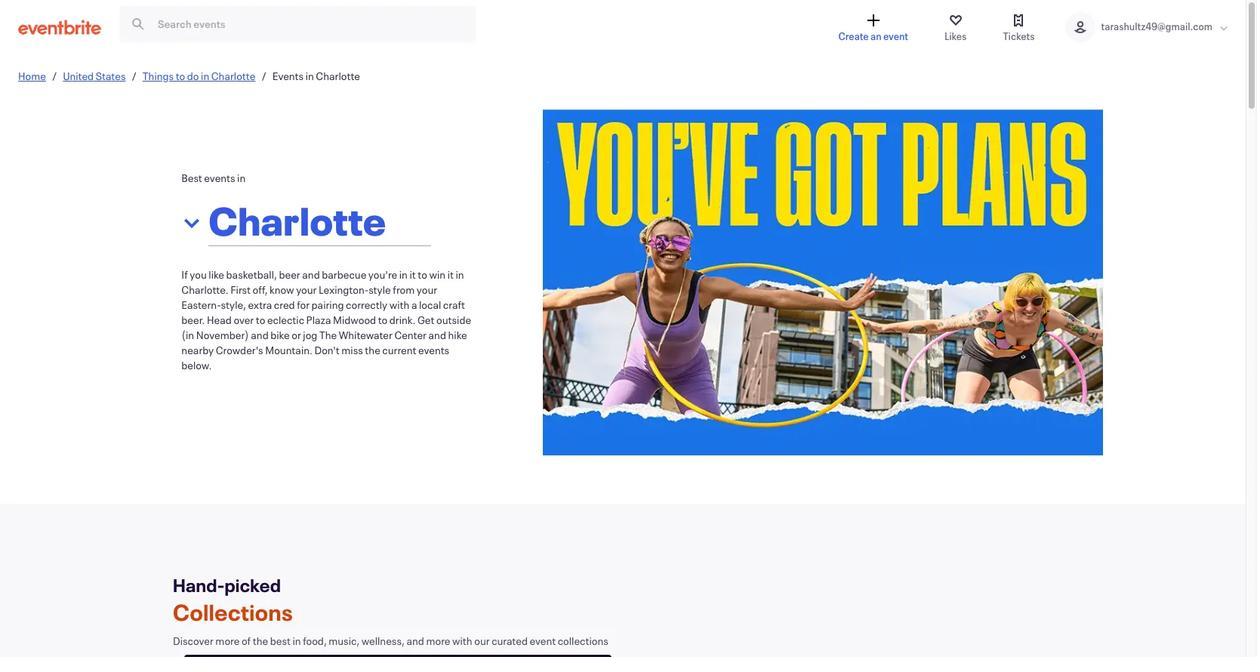 Task type: describe. For each thing, give the bounding box(es) containing it.
mountain.
[[265, 343, 313, 358]]

tarashultz49@gmail.com link
[[1050, 0, 1246, 54]]

to left drink.
[[378, 313, 388, 327]]

likes
[[945, 29, 967, 43]]

cred
[[274, 298, 295, 312]]

nearby
[[181, 343, 214, 358]]

event inside hand-picked collections discover more of the best in food, music, wellness, and more with our curated event collections
[[530, 633, 556, 648]]

like
[[209, 268, 224, 282]]

lexington-
[[319, 283, 369, 297]]

beer.
[[181, 313, 205, 327]]

0 vertical spatial events
[[204, 171, 235, 185]]

music,
[[329, 633, 360, 648]]

3 / from the left
[[262, 68, 266, 83]]

with inside hand-picked collections discover more of the best in food, music, wellness, and more with our curated event collections
[[452, 633, 472, 648]]

local
[[419, 298, 441, 312]]

current
[[382, 343, 416, 358]]

to left "win"
[[418, 268, 427, 282]]

charlotte.
[[181, 283, 229, 297]]

pairing
[[312, 298, 344, 312]]

head
[[207, 313, 232, 327]]

2 more from the left
[[426, 633, 450, 648]]

correctly
[[346, 298, 388, 312]]

win
[[429, 268, 446, 282]]

tickets link
[[988, 0, 1050, 54]]

united states link
[[63, 68, 126, 83]]

an
[[871, 29, 882, 43]]

you
[[190, 268, 207, 282]]

create an event link
[[824, 0, 924, 54]]

jog
[[303, 328, 317, 342]]

center
[[394, 328, 427, 342]]

states
[[96, 68, 126, 83]]

curated
[[492, 633, 528, 648]]

our
[[474, 633, 490, 648]]

first
[[231, 283, 251, 297]]

barbecue
[[322, 268, 367, 282]]

beer
[[279, 268, 300, 282]]

likes link
[[930, 0, 982, 54]]

whitewater
[[339, 328, 393, 342]]

bike
[[271, 328, 290, 342]]

crowder's
[[216, 343, 263, 358]]

eclectic
[[267, 313, 304, 327]]

united
[[63, 68, 94, 83]]

in inside hand-picked collections discover more of the best in food, music, wellness, and more with our curated event collections
[[293, 633, 301, 648]]

for
[[297, 298, 310, 312]]

craft
[[443, 298, 465, 312]]

1 it from the left
[[410, 268, 416, 282]]

things
[[143, 68, 174, 83]]

and down get
[[429, 328, 446, 342]]

the inside hand-picked collections discover more of the best in food, music, wellness, and more with our curated event collections
[[253, 633, 268, 648]]

you're
[[368, 268, 397, 282]]

eventbrite image
[[18, 20, 101, 35]]

hike
[[448, 328, 467, 342]]

to left do
[[176, 68, 185, 83]]

picked
[[225, 573, 281, 597]]

midwood
[[333, 313, 376, 327]]

2 / from the left
[[132, 68, 137, 83]]

get
[[418, 313, 435, 327]]

if
[[181, 268, 188, 282]]

extra
[[248, 298, 272, 312]]

basketball,
[[226, 268, 277, 282]]

home
[[18, 68, 46, 83]]

eastern-
[[181, 298, 221, 312]]

to down "extra"
[[256, 313, 265, 327]]

below.
[[181, 358, 212, 373]]

do
[[187, 68, 199, 83]]

best events in
[[181, 171, 246, 185]]

and right 'beer'
[[302, 268, 320, 282]]

hand-
[[173, 573, 225, 597]]

from
[[393, 283, 415, 297]]

off,
[[253, 283, 268, 297]]

create
[[839, 29, 869, 43]]

discover
[[173, 633, 214, 648]]

tickets
[[1003, 29, 1035, 43]]

event inside "link"
[[884, 29, 908, 43]]



Task type: locate. For each thing, give the bounding box(es) containing it.
1 horizontal spatial event
[[884, 29, 908, 43]]

the inside the if you like basketball, beer and barbecue you're in it to win it in charlotte. first off, know your lexington-style from your eastern-style, extra cred for pairing correctly with a local craft beer. head over to eclectic plaza midwood to drink. get outside (in november) and bike or jog the whitewater center and hike nearby crowder's mountain. don't miss the current events below.
[[365, 343, 380, 358]]

/ right the states at the left of the page
[[132, 68, 137, 83]]

the down whitewater
[[365, 343, 380, 358]]

with
[[389, 298, 410, 312], [452, 633, 472, 648]]

or
[[292, 328, 301, 342]]

home link
[[18, 68, 46, 83]]

0 horizontal spatial your
[[296, 283, 317, 297]]

2 it from the left
[[448, 268, 454, 282]]

1 horizontal spatial your
[[417, 283, 437, 297]]

things to do in charlotte link
[[143, 68, 256, 83]]

1 horizontal spatial the
[[365, 343, 380, 358]]

your
[[296, 283, 317, 297], [417, 283, 437, 297]]

(in
[[181, 328, 194, 342]]

miss
[[342, 343, 363, 358]]

more up collection image for educate yourself: online racial equity workshops
[[426, 633, 450, 648]]

to
[[176, 68, 185, 83], [418, 268, 427, 282], [256, 313, 265, 327], [378, 313, 388, 327]]

1 vertical spatial event
[[530, 633, 556, 648]]

0 horizontal spatial more
[[215, 633, 240, 648]]

events
[[272, 68, 304, 83]]

collections
[[558, 633, 609, 648]]

1 horizontal spatial with
[[452, 633, 472, 648]]

style
[[369, 283, 391, 297]]

create an event
[[839, 29, 908, 43]]

0 horizontal spatial event
[[530, 633, 556, 648]]

the
[[319, 328, 337, 342]]

charlotte image
[[543, 110, 1103, 455]]

it
[[410, 268, 416, 282], [448, 268, 454, 282]]

style,
[[221, 298, 246, 312]]

collection image for educate yourself: online racial equity workshops image
[[184, 655, 612, 657]]

1 charlotte from the left
[[211, 68, 256, 83]]

more
[[215, 633, 240, 648], [426, 633, 450, 648]]

charlotte right do
[[211, 68, 256, 83]]

don't
[[314, 343, 340, 358]]

with left the our
[[452, 633, 472, 648]]

more left of
[[215, 633, 240, 648]]

best
[[181, 171, 202, 185]]

/ right home
[[52, 68, 57, 83]]

1 vertical spatial with
[[452, 633, 472, 648]]

event
[[884, 29, 908, 43], [530, 633, 556, 648]]

2 horizontal spatial /
[[262, 68, 266, 83]]

outside
[[436, 313, 471, 327]]

know
[[270, 283, 294, 297]]

a
[[412, 298, 417, 312]]

the right of
[[253, 633, 268, 648]]

and left "bike"
[[251, 328, 269, 342]]

1 your from the left
[[296, 283, 317, 297]]

your up for at the top
[[296, 283, 317, 297]]

events inside the if you like basketball, beer and barbecue you're in it to win it in charlotte. first off, know your lexington-style from your eastern-style, extra cred for pairing correctly with a local craft beer. head over to eclectic plaza midwood to drink. get outside (in november) and bike or jog the whitewater center and hike nearby crowder's mountain. don't miss the current events below.
[[418, 343, 449, 358]]

and up collection image for educate yourself: online racial equity workshops
[[407, 633, 424, 648]]

in
[[201, 68, 209, 83], [306, 68, 314, 83], [237, 171, 246, 185], [399, 268, 408, 282], [456, 268, 464, 282], [293, 633, 301, 648]]

0 vertical spatial the
[[365, 343, 380, 358]]

food,
[[303, 633, 327, 648]]

events
[[204, 171, 235, 185], [418, 343, 449, 358]]

None text field
[[209, 188, 476, 254]]

november)
[[196, 328, 249, 342]]

with inside the if you like basketball, beer and barbecue you're in it to win it in charlotte. first off, know your lexington-style from your eastern-style, extra cred for pairing correctly with a local craft beer. head over to eclectic plaza midwood to drink. get outside (in november) and bike or jog the whitewater center and hike nearby crowder's mountain. don't miss the current events below.
[[389, 298, 410, 312]]

0 horizontal spatial /
[[52, 68, 57, 83]]

best
[[270, 633, 291, 648]]

1 vertical spatial events
[[418, 343, 449, 358]]

0 horizontal spatial with
[[389, 298, 410, 312]]

your up local
[[417, 283, 437, 297]]

/
[[52, 68, 57, 83], [132, 68, 137, 83], [262, 68, 266, 83]]

0 horizontal spatial it
[[410, 268, 416, 282]]

event right an
[[884, 29, 908, 43]]

wellness,
[[361, 633, 405, 648]]

and
[[302, 268, 320, 282], [251, 328, 269, 342], [429, 328, 446, 342], [407, 633, 424, 648]]

0 vertical spatial with
[[389, 298, 410, 312]]

0 horizontal spatial charlotte
[[211, 68, 256, 83]]

1 / from the left
[[52, 68, 57, 83]]

event right curated
[[530, 633, 556, 648]]

charlotte right events
[[316, 68, 360, 83]]

events down center
[[418, 343, 449, 358]]

and inside hand-picked collections discover more of the best in food, music, wellness, and more with our curated event collections
[[407, 633, 424, 648]]

hand-picked collections discover more of the best in food, music, wellness, and more with our curated event collections
[[173, 573, 609, 648]]

1 horizontal spatial it
[[448, 268, 454, 282]]

home / united states / things to do in charlotte / events in charlotte
[[18, 68, 360, 83]]

plaza
[[306, 313, 331, 327]]

2 charlotte from the left
[[316, 68, 360, 83]]

/ left events
[[262, 68, 266, 83]]

if you like basketball, beer and barbecue you're in it to win it in charlotte. first off, know your lexington-style from your eastern-style, extra cred for pairing correctly with a local craft beer. head over to eclectic plaza midwood to drink. get outside (in november) and bike or jog the whitewater center and hike nearby crowder's mountain. don't miss the current events below.
[[181, 268, 471, 373]]

drink.
[[389, 313, 416, 327]]

1 horizontal spatial /
[[132, 68, 137, 83]]

it right "win"
[[448, 268, 454, 282]]

0 horizontal spatial the
[[253, 633, 268, 648]]

1 horizontal spatial more
[[426, 633, 450, 648]]

0 vertical spatial event
[[884, 29, 908, 43]]

with left a
[[389, 298, 410, 312]]

collections
[[173, 597, 293, 627]]

the
[[365, 343, 380, 358], [253, 633, 268, 648]]

1 more from the left
[[215, 633, 240, 648]]

over
[[234, 313, 254, 327]]

tarashultz49@gmail.com
[[1101, 20, 1213, 33]]

0 horizontal spatial events
[[204, 171, 235, 185]]

charlotte
[[211, 68, 256, 83], [316, 68, 360, 83]]

1 horizontal spatial events
[[418, 343, 449, 358]]

events right best
[[204, 171, 235, 185]]

of
[[242, 633, 251, 648]]

1 horizontal spatial charlotte
[[316, 68, 360, 83]]

1 vertical spatial the
[[253, 633, 268, 648]]

it up from
[[410, 268, 416, 282]]

2 your from the left
[[417, 283, 437, 297]]



Task type: vqa. For each thing, say whether or not it's contained in the screenshot.
"–"
no



